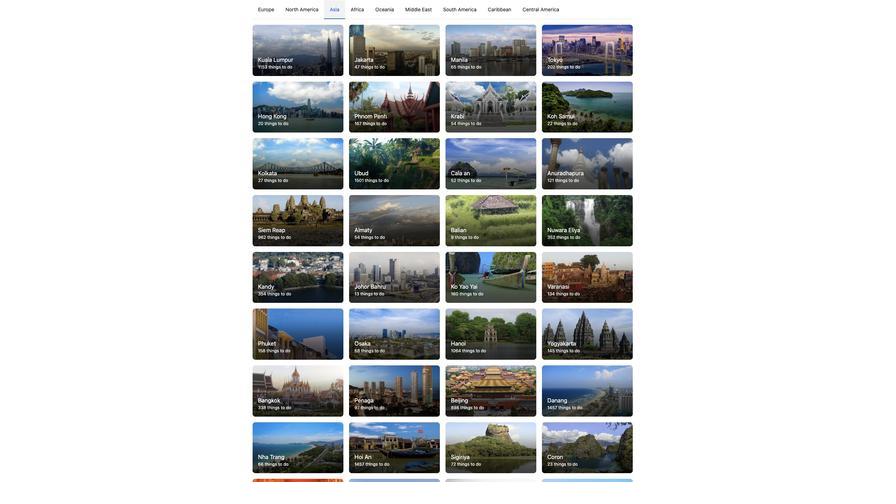 Task type: locate. For each thing, give the bounding box(es) containing it.
66
[[258, 462, 264, 467]]

to inside 'balian 9 things to do'
[[469, 235, 473, 240]]

phuket
[[258, 340, 276, 347]]

to inside ko yao yai 160 things to do
[[473, 291, 477, 297]]

ko yao yai image
[[445, 252, 536, 303]]

central america
[[523, 6, 559, 12]]

to inside cala an 52 things to do
[[471, 178, 475, 183]]

to inside kandy 354 things to do
[[281, 291, 285, 297]]

0 vertical spatial 54
[[451, 121, 456, 126]]

krabi
[[451, 113, 464, 120]]

bangkok
[[258, 397, 280, 403]]

3 america from the left
[[541, 6, 559, 12]]

2 horizontal spatial america
[[541, 6, 559, 12]]

danang
[[548, 397, 567, 403]]

to inside manila 65 things to do
[[471, 64, 475, 70]]

america right south
[[458, 6, 477, 12]]

tab list
[[253, 0, 633, 20]]

osaka 68 things to do
[[355, 340, 385, 353]]

bangkok 338 things to do
[[258, 397, 291, 410]]

kolkata 27 things to do
[[258, 170, 288, 183]]

kandy
[[258, 284, 274, 290]]

bangkok image
[[253, 365, 343, 417]]

tokyo 202 things to do
[[548, 56, 580, 70]]

siem
[[258, 227, 271, 233]]

to inside phnom penh 167 things to do
[[376, 121, 381, 126]]

hong kong 20 things to do
[[258, 113, 288, 126]]

caribbean
[[488, 6, 511, 12]]

things inside hanoi 1064 things to do
[[462, 348, 475, 353]]

south america
[[443, 6, 477, 12]]

160
[[451, 291, 458, 297]]

1 horizontal spatial 54
[[451, 121, 456, 126]]

do inside yogyakarta 145 things to do
[[575, 348, 580, 353]]

coron image
[[542, 422, 633, 473]]

0 horizontal spatial america
[[300, 6, 319, 12]]

54 inside "krabi 54 things to do"
[[451, 121, 456, 126]]

balian
[[451, 227, 467, 233]]

do inside hoi an 1457 things to do
[[384, 462, 389, 467]]

things inside coron 23 things to do
[[554, 462, 566, 467]]

phnom penh image
[[349, 82, 440, 133]]

1457 down hoi
[[355, 462, 364, 467]]

hong kong image
[[253, 82, 343, 133]]

yogyakarta
[[548, 340, 576, 347]]

things inside penaga 97 things to do
[[361, 405, 373, 410]]

to
[[282, 64, 286, 70], [375, 64, 379, 70], [471, 64, 475, 70], [570, 64, 574, 70], [278, 121, 282, 126], [376, 121, 381, 126], [471, 121, 475, 126], [567, 121, 571, 126], [278, 178, 282, 183], [379, 178, 383, 183], [471, 178, 475, 183], [569, 178, 573, 183], [281, 235, 285, 240], [375, 235, 379, 240], [469, 235, 473, 240], [570, 235, 574, 240], [281, 291, 285, 297], [374, 291, 378, 297], [473, 291, 477, 297], [570, 291, 574, 297], [280, 348, 284, 353], [375, 348, 379, 353], [476, 348, 480, 353], [570, 348, 574, 353], [281, 405, 285, 410], [374, 405, 378, 410], [474, 405, 478, 410], [572, 405, 576, 410], [278, 462, 282, 467], [379, 462, 383, 467], [471, 462, 475, 467], [568, 462, 572, 467]]

oceania
[[375, 6, 394, 12]]

eliya
[[569, 227, 580, 233]]

ko
[[451, 284, 458, 290]]

0 horizontal spatial 1457
[[355, 462, 364, 467]]

do inside 'balian 9 things to do'
[[474, 235, 479, 240]]

beijing
[[451, 397, 468, 403]]

1 america from the left
[[300, 6, 319, 12]]

do inside anuradhapura 121 things to do
[[574, 178, 579, 183]]

do inside penaga 97 things to do
[[380, 405, 385, 410]]

to inside yogyakarta 145 things to do
[[570, 348, 574, 353]]

kolkata
[[258, 170, 277, 176]]

to inside nuwara eliya 352 things to do
[[570, 235, 574, 240]]

54 down almaty
[[355, 235, 360, 240]]

america for central america
[[541, 6, 559, 12]]

south
[[443, 6, 457, 12]]

to inside hanoi 1064 things to do
[[476, 348, 480, 353]]

do inside bangkok 338 things to do
[[286, 405, 291, 410]]

south america button
[[438, 0, 482, 19]]

johor bahru 13 things to do
[[355, 284, 386, 297]]

do inside 'kuala lumpur 1153 things to do'
[[287, 64, 292, 70]]

africa
[[351, 6, 364, 12]]

to inside koh samui 22 things to do
[[567, 121, 571, 126]]

manila image
[[445, 25, 536, 76]]

do inside siem reap 962 things to do
[[286, 235, 291, 240]]

65
[[451, 64, 456, 70]]

22
[[548, 121, 553, 126]]

phuket image
[[253, 309, 343, 360]]

things inside hoi an 1457 things to do
[[366, 462, 378, 467]]

do inside tokyo 202 things to do
[[575, 64, 580, 70]]

things inside phnom penh 167 things to do
[[363, 121, 375, 126]]

things inside ko yao yai 160 things to do
[[460, 291, 472, 297]]

varanasi image
[[542, 252, 633, 303]]

johor bahru image
[[349, 252, 440, 303]]

to inside penaga 97 things to do
[[374, 405, 378, 410]]

things
[[269, 64, 281, 70], [361, 64, 373, 70], [458, 64, 470, 70], [557, 64, 569, 70], [265, 121, 277, 126], [363, 121, 375, 126], [458, 121, 470, 126], [554, 121, 566, 126], [264, 178, 277, 183], [365, 178, 377, 183], [458, 178, 470, 183], [555, 178, 568, 183], [267, 235, 280, 240], [361, 235, 374, 240], [455, 235, 467, 240], [557, 235, 569, 240], [267, 291, 280, 297], [360, 291, 373, 297], [460, 291, 472, 297], [556, 291, 569, 297], [267, 348, 279, 353], [361, 348, 374, 353], [462, 348, 475, 353], [556, 348, 568, 353], [267, 405, 280, 410], [361, 405, 373, 410], [460, 405, 473, 410], [559, 405, 571, 410], [265, 462, 277, 467], [366, 462, 378, 467], [457, 462, 470, 467], [554, 462, 566, 467]]

54
[[451, 121, 456, 126], [355, 235, 360, 240]]

things inside johor bahru 13 things to do
[[360, 291, 373, 297]]

1501
[[355, 178, 364, 183]]

phuket 158 things to do
[[258, 340, 291, 353]]

hoi
[[355, 454, 363, 460]]

things inside phuket 158 things to do
[[267, 348, 279, 353]]

27
[[258, 178, 263, 183]]

johor
[[355, 284, 369, 290]]

1 horizontal spatial 1457
[[548, 405, 557, 410]]

0 vertical spatial 1457
[[548, 405, 557, 410]]

koh
[[548, 113, 557, 120]]

battambang image
[[445, 479, 536, 482]]

1457
[[548, 405, 557, 410], [355, 462, 364, 467]]

varanasi
[[548, 284, 569, 290]]

ubud
[[355, 170, 369, 176]]

an
[[464, 170, 470, 176]]

danang image
[[542, 365, 633, 417]]

to inside anuradhapura 121 things to do
[[569, 178, 573, 183]]

things inside yogyakarta 145 things to do
[[556, 348, 568, 353]]

america right north
[[300, 6, 319, 12]]

things inside kolkata 27 things to do
[[264, 178, 277, 183]]

to inside osaka 68 things to do
[[375, 348, 379, 353]]

north
[[286, 6, 299, 12]]

africa button
[[345, 0, 370, 19]]

to inside beijing 898 things to do
[[474, 405, 478, 410]]

121
[[548, 178, 554, 183]]

do inside phnom penh 167 things to do
[[382, 121, 387, 126]]

54 inside almaty 54 things to do
[[355, 235, 360, 240]]

things inside "nha trang 66 things to do"
[[265, 462, 277, 467]]

siem reap 962 things to do
[[258, 227, 291, 240]]

lumpur
[[274, 56, 293, 63]]

kuala lumpur image
[[253, 25, 343, 76]]

to inside coron 23 things to do
[[568, 462, 572, 467]]

nuwara eliya 352 things to do
[[548, 227, 581, 240]]

jakarta 47 things to do
[[355, 56, 385, 70]]

kuala lumpur 1153 things to do
[[258, 56, 293, 70]]

krabi image
[[445, 82, 536, 133]]

america right 'central'
[[541, 6, 559, 12]]

hong
[[258, 113, 272, 120]]

ubud image
[[349, 138, 440, 189]]

beijing image
[[445, 365, 536, 417]]

jakarta
[[355, 56, 374, 63]]

352
[[548, 235, 555, 240]]

to inside varanasi 134 things to do
[[570, 291, 574, 297]]

1457 inside the danang 1457 things to do
[[548, 405, 557, 410]]

danang 1457 things to do
[[548, 397, 582, 410]]

1 vertical spatial 1457
[[355, 462, 364, 467]]

middle east button
[[400, 0, 438, 19]]

1 horizontal spatial america
[[458, 6, 477, 12]]

phnom
[[355, 113, 373, 120]]

54 down krabi
[[451, 121, 456, 126]]

0 horizontal spatial 54
[[355, 235, 360, 240]]

to inside hong kong 20 things to do
[[278, 121, 282, 126]]

1457 down danang
[[548, 405, 557, 410]]

97
[[355, 405, 360, 410]]

47
[[355, 64, 360, 70]]

yogyakarta 145 things to do
[[548, 340, 580, 353]]

things inside kandy 354 things to do
[[267, 291, 280, 297]]

things inside 'balian 9 things to do'
[[455, 235, 467, 240]]

things inside cala an 52 things to do
[[458, 178, 470, 183]]

things inside 'kuala lumpur 1153 things to do'
[[269, 64, 281, 70]]

jakarta image
[[349, 25, 440, 76]]

to inside "krabi 54 things to do"
[[471, 121, 475, 126]]

do inside kolkata 27 things to do
[[283, 178, 288, 183]]

1 vertical spatial 54
[[355, 235, 360, 240]]

nha trang image
[[253, 422, 343, 473]]

north america button
[[280, 0, 324, 19]]

2 america from the left
[[458, 6, 477, 12]]



Task type: vqa. For each thing, say whether or not it's contained in the screenshot.
Browse to the bottom
no



Task type: describe. For each thing, give the bounding box(es) containing it.
things inside nuwara eliya 352 things to do
[[557, 235, 569, 240]]

do inside beijing 898 things to do
[[479, 405, 484, 410]]

osaka
[[355, 340, 371, 347]]

things inside bangkok 338 things to do
[[267, 405, 280, 410]]

cala an 52 things to do
[[451, 170, 481, 183]]

to inside almaty 54 things to do
[[375, 235, 379, 240]]

do inside hong kong 20 things to do
[[283, 121, 288, 126]]

nha
[[258, 454, 268, 460]]

do inside the danang 1457 things to do
[[577, 405, 582, 410]]

balian image
[[445, 195, 536, 246]]

sigiriya image
[[445, 422, 536, 473]]

do inside "krabi 54 things to do"
[[476, 121, 482, 126]]

middle
[[405, 6, 421, 12]]

do inside jakarta 47 things to do
[[380, 64, 385, 70]]

america for north america
[[300, 6, 319, 12]]

354
[[258, 291, 266, 297]]

do inside coron 23 things to do
[[573, 462, 578, 467]]

1153
[[258, 64, 267, 70]]

nuwara eliya image
[[542, 195, 633, 246]]

yogyakarta image
[[542, 309, 633, 360]]

68
[[355, 348, 360, 353]]

osaka image
[[349, 309, 440, 360]]

koh samui image
[[542, 82, 633, 133]]

do inside varanasi 134 things to do
[[575, 291, 580, 297]]

cala an image
[[445, 138, 536, 189]]

to inside phuket 158 things to do
[[280, 348, 284, 353]]

cala
[[451, 170, 462, 176]]

trang
[[270, 454, 285, 460]]

north america
[[286, 6, 319, 12]]

tab list containing europe
[[253, 0, 633, 20]]

do inside manila 65 things to do
[[476, 64, 482, 70]]

do inside osaka 68 things to do
[[380, 348, 385, 353]]

to inside siem reap 962 things to do
[[281, 235, 285, 240]]

europe
[[258, 6, 274, 12]]

do inside phuket 158 things to do
[[285, 348, 291, 353]]

167
[[355, 121, 362, 126]]

things inside varanasi 134 things to do
[[556, 291, 569, 297]]

central
[[523, 6, 539, 12]]

almaty 54 things to do
[[355, 227, 385, 240]]

20
[[258, 121, 263, 126]]

pulau langkawi image
[[542, 479, 633, 482]]

hoi an image
[[349, 422, 440, 473]]

nuwara
[[548, 227, 567, 233]]

varanasi 134 things to do
[[548, 284, 580, 297]]

kandy image
[[253, 252, 343, 303]]

central america button
[[517, 0, 565, 19]]

anuradhapura image
[[542, 138, 633, 189]]

to inside 'kuala lumpur 1153 things to do'
[[282, 64, 286, 70]]

phnom penh 167 things to do
[[355, 113, 387, 126]]

yao
[[459, 284, 469, 290]]

202
[[548, 64, 555, 70]]

europe button
[[253, 0, 280, 19]]

kuala
[[258, 56, 272, 63]]

almaty image
[[349, 195, 440, 246]]

things inside osaka 68 things to do
[[361, 348, 374, 353]]

158
[[258, 348, 265, 353]]

penaga
[[355, 397, 374, 403]]

middle east
[[405, 6, 432, 12]]

things inside sigiriya 72 things to do
[[457, 462, 470, 467]]

kong
[[273, 113, 287, 120]]

898
[[451, 405, 459, 410]]

penaga image
[[349, 365, 440, 417]]

to inside jakarta 47 things to do
[[375, 64, 379, 70]]

yai
[[470, 284, 478, 290]]

kolkata image
[[253, 138, 343, 189]]

koh samui 22 things to do
[[548, 113, 578, 126]]

52
[[451, 178, 456, 183]]

agra image
[[349, 479, 440, 482]]

things inside ubud 1501 things to do
[[365, 178, 377, 183]]

anuradhapura
[[548, 170, 584, 176]]

oceania button
[[370, 0, 400, 19]]

do inside ko yao yai 160 things to do
[[478, 291, 484, 297]]

anuradhapura 121 things to do
[[548, 170, 584, 183]]

hanoi
[[451, 340, 466, 347]]

to inside bangkok 338 things to do
[[281, 405, 285, 410]]

america for south america
[[458, 6, 477, 12]]

54 for krabi
[[451, 121, 456, 126]]

krabi 54 things to do
[[451, 113, 482, 126]]

siem reap image
[[253, 195, 343, 246]]

to inside "nha trang 66 things to do"
[[278, 462, 282, 467]]

to inside johor bahru 13 things to do
[[374, 291, 378, 297]]

manila
[[451, 56, 468, 63]]

do inside sigiriya 72 things to do
[[476, 462, 481, 467]]

things inside the danang 1457 things to do
[[559, 405, 571, 410]]

962
[[258, 235, 266, 240]]

do inside "nha trang 66 things to do"
[[284, 462, 289, 467]]

to inside kolkata 27 things to do
[[278, 178, 282, 183]]

tokyo
[[548, 56, 563, 63]]

do inside ubud 1501 things to do
[[384, 178, 389, 183]]

manila 65 things to do
[[451, 56, 482, 70]]

kyoto image
[[253, 479, 343, 482]]

to inside tokyo 202 things to do
[[570, 64, 574, 70]]

72
[[451, 462, 456, 467]]

do inside kandy 354 things to do
[[286, 291, 291, 297]]

things inside "krabi 54 things to do"
[[458, 121, 470, 126]]

sigiriya
[[451, 454, 470, 460]]

13
[[355, 291, 359, 297]]

do inside almaty 54 things to do
[[380, 235, 385, 240]]

tokyo image
[[542, 25, 633, 76]]

to inside ubud 1501 things to do
[[379, 178, 383, 183]]

hanoi image
[[445, 309, 536, 360]]

reap
[[272, 227, 285, 233]]

an
[[365, 454, 372, 460]]

1457 inside hoi an 1457 things to do
[[355, 462, 364, 467]]

to inside hoi an 1457 things to do
[[379, 462, 383, 467]]

balian 9 things to do
[[451, 227, 479, 240]]

bahru
[[371, 284, 386, 290]]

caribbean button
[[482, 0, 517, 19]]

do inside hanoi 1064 things to do
[[481, 348, 486, 353]]

things inside tokyo 202 things to do
[[557, 64, 569, 70]]

to inside sigiriya 72 things to do
[[471, 462, 475, 467]]

penh
[[374, 113, 387, 120]]

asia button
[[324, 0, 345, 19]]

things inside hong kong 20 things to do
[[265, 121, 277, 126]]

338
[[258, 405, 266, 410]]

things inside almaty 54 things to do
[[361, 235, 374, 240]]

east
[[422, 6, 432, 12]]

things inside jakarta 47 things to do
[[361, 64, 373, 70]]

do inside koh samui 22 things to do
[[573, 121, 578, 126]]

54 for almaty
[[355, 235, 360, 240]]

coron 23 things to do
[[548, 454, 578, 467]]

1064
[[451, 348, 461, 353]]

things inside siem reap 962 things to do
[[267, 235, 280, 240]]

ubud 1501 things to do
[[355, 170, 389, 183]]

things inside beijing 898 things to do
[[460, 405, 473, 410]]

ko yao yai 160 things to do
[[451, 284, 484, 297]]

do inside nuwara eliya 352 things to do
[[575, 235, 581, 240]]

things inside koh samui 22 things to do
[[554, 121, 566, 126]]

sigiriya 72 things to do
[[451, 454, 481, 467]]

things inside anuradhapura 121 things to do
[[555, 178, 568, 183]]

things inside manila 65 things to do
[[458, 64, 470, 70]]

to inside the danang 1457 things to do
[[572, 405, 576, 410]]

hoi an 1457 things to do
[[355, 454, 389, 467]]

samui
[[559, 113, 575, 120]]

asia
[[330, 6, 340, 12]]

almaty
[[355, 227, 372, 233]]

do inside johor bahru 13 things to do
[[379, 291, 384, 297]]

do inside cala an 52 things to do
[[476, 178, 481, 183]]

coron
[[548, 454, 563, 460]]

134
[[548, 291, 555, 297]]



